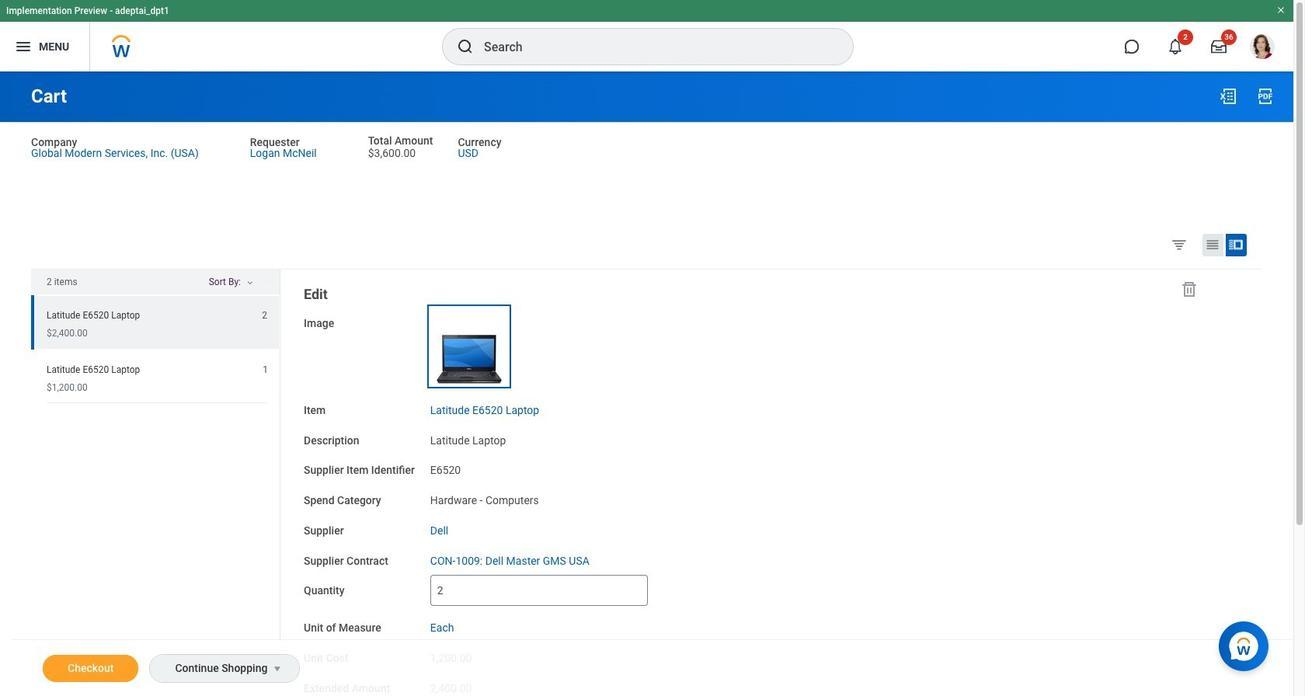Task type: locate. For each thing, give the bounding box(es) containing it.
select to filter grid data image
[[1171, 236, 1188, 252]]

Toggle to List Detail view radio
[[1226, 234, 1247, 256]]

e6520.jpg image
[[430, 308, 508, 385]]

main content
[[0, 71, 1293, 696]]

notifications large image
[[1168, 39, 1183, 54]]

export to excel image
[[1219, 87, 1238, 106]]

item list list box
[[31, 295, 280, 403]]

view printable version (pdf) image
[[1256, 87, 1275, 106]]

close environment banner image
[[1276, 5, 1286, 15]]

justify image
[[14, 37, 33, 56]]

None text field
[[430, 575, 648, 606]]

hardware - computers element
[[430, 491, 539, 507]]

navigation pane region
[[280, 269, 1218, 696]]

banner
[[0, 0, 1293, 71]]

Search Workday  search field
[[484, 30, 821, 64]]

option group
[[1168, 233, 1259, 259]]

arrow down image
[[259, 276, 278, 286]]

region
[[31, 269, 280, 696]]



Task type: vqa. For each thing, say whether or not it's contained in the screenshot.
caret down image
no



Task type: describe. For each thing, give the bounding box(es) containing it.
delete image
[[1180, 280, 1199, 298]]

toggle to list detail view image
[[1228, 237, 1244, 252]]

inbox large image
[[1211, 39, 1227, 54]]

search image
[[456, 37, 475, 56]]

Toggle to Grid view radio
[[1203, 234, 1224, 256]]

none text field inside navigation pane region
[[430, 575, 648, 606]]

profile logan mcneil image
[[1250, 34, 1275, 62]]

toggle to grid view image
[[1205, 237, 1220, 252]]



